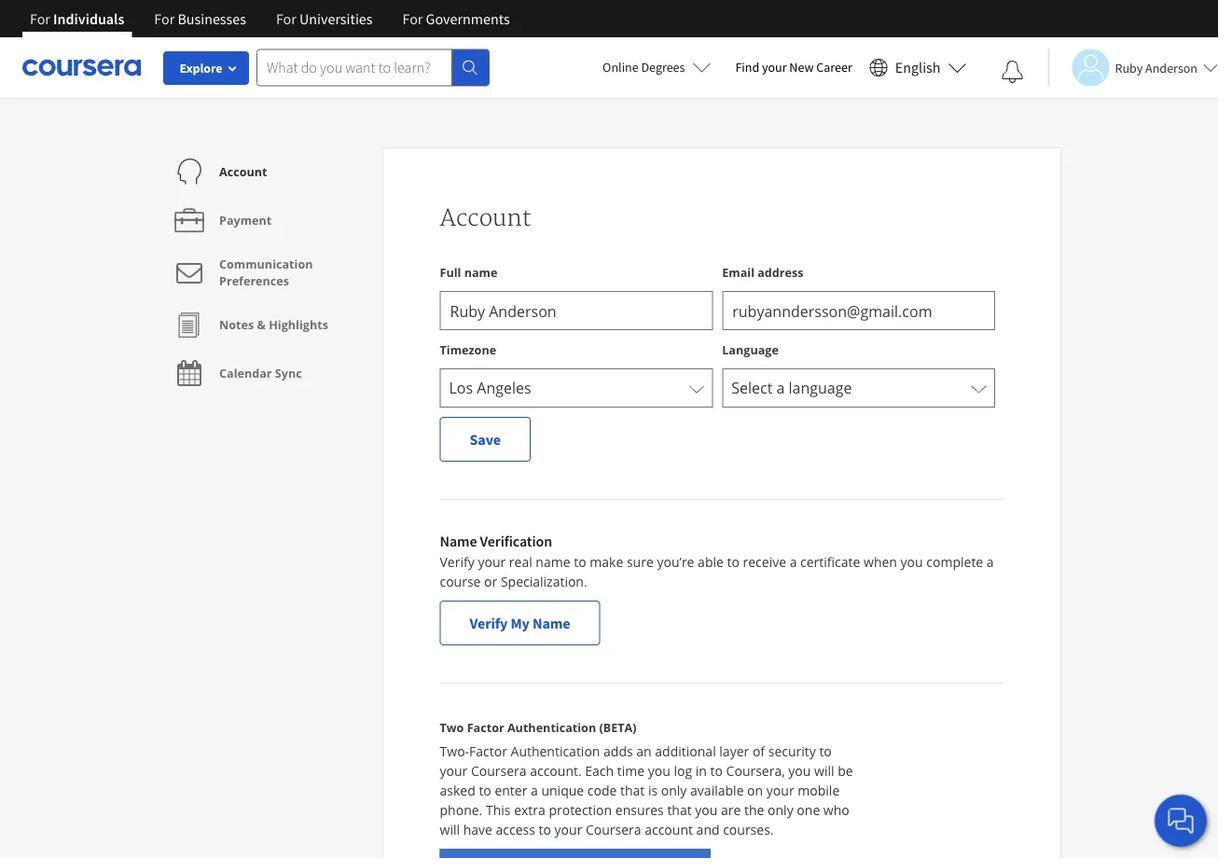 Task type: locate. For each thing, give the bounding box(es) containing it.
for left 'individuals'
[[30, 9, 50, 28]]

a up extra
[[531, 782, 538, 800]]

name right full
[[464, 264, 498, 280]]

1 horizontal spatial that
[[668, 802, 692, 819]]

0 vertical spatial account
[[219, 164, 267, 180]]

1 vertical spatial only
[[768, 802, 794, 819]]

log
[[674, 762, 693, 780]]

account up payment
[[219, 164, 267, 180]]

coursera
[[471, 762, 527, 780], [586, 821, 642, 839]]

explore
[[180, 60, 223, 77]]

1 vertical spatial that
[[668, 802, 692, 819]]

that
[[621, 782, 645, 800], [668, 802, 692, 819]]

coursera up the enter
[[471, 762, 527, 780]]

security
[[769, 743, 816, 760]]

1 vertical spatial account
[[440, 204, 532, 232]]

&
[[257, 317, 266, 333]]

your inside find your new career link
[[762, 59, 787, 76]]

account inside account link
[[219, 164, 267, 180]]

in
[[696, 762, 707, 780]]

online degrees
[[603, 59, 685, 76]]

0 horizontal spatial only
[[661, 782, 687, 800]]

name inside name verification verify your real name to make sure you're able to receive a certificate when you complete a course or specialization.
[[440, 532, 477, 551]]

name
[[464, 264, 498, 280], [536, 553, 571, 571]]

0 vertical spatial name
[[440, 532, 477, 551]]

save button
[[440, 417, 531, 462]]

coursera image
[[22, 52, 141, 82]]

1 vertical spatial name
[[536, 553, 571, 571]]

1 vertical spatial authentication
[[511, 743, 600, 760]]

4 for from the left
[[403, 9, 423, 28]]

1 horizontal spatial only
[[768, 802, 794, 819]]

account
[[219, 164, 267, 180], [440, 204, 532, 232]]

1 horizontal spatial name
[[536, 553, 571, 571]]

0 vertical spatial verify
[[440, 553, 475, 571]]

only right the
[[768, 802, 794, 819]]

certificate
[[801, 553, 861, 571]]

1 for from the left
[[30, 9, 50, 28]]

authentication
[[508, 720, 596, 736], [511, 743, 600, 760]]

businesses
[[178, 9, 246, 28]]

degrees
[[642, 59, 685, 76]]

1 vertical spatial name
[[533, 614, 571, 633]]

Email address text field
[[722, 291, 996, 330]]

you up and
[[695, 802, 718, 819]]

notes & highlights
[[219, 317, 328, 333]]

who
[[824, 802, 850, 819]]

1 horizontal spatial name
[[533, 614, 571, 633]]

full
[[440, 264, 461, 280]]

your down "protection"
[[555, 821, 583, 839]]

will up mobile
[[815, 762, 835, 780]]

code
[[588, 782, 617, 800]]

coursera,
[[727, 762, 785, 780]]

name
[[440, 532, 477, 551], [533, 614, 571, 633]]

for
[[30, 9, 50, 28], [154, 9, 175, 28], [276, 9, 297, 28], [403, 9, 423, 28]]

1 horizontal spatial a
[[790, 553, 797, 571]]

governments
[[426, 9, 510, 28]]

payment
[[219, 212, 272, 228]]

0 vertical spatial only
[[661, 782, 687, 800]]

real
[[509, 553, 533, 571]]

0 vertical spatial coursera
[[471, 762, 527, 780]]

that down the time
[[621, 782, 645, 800]]

verify left my
[[470, 614, 508, 633]]

for left governments
[[403, 9, 423, 28]]

for individuals
[[30, 9, 124, 28]]

2 horizontal spatial a
[[987, 553, 994, 571]]

to up this
[[479, 782, 492, 800]]

1 vertical spatial will
[[440, 821, 460, 839]]

0 horizontal spatial a
[[531, 782, 538, 800]]

your down two-
[[440, 762, 468, 780]]

find your new career
[[736, 59, 853, 76]]

notes & highlights link
[[171, 300, 328, 349]]

will
[[815, 762, 835, 780], [440, 821, 460, 839]]

save
[[470, 430, 501, 449]]

show notifications image
[[1002, 61, 1024, 83]]

you right "when"
[[901, 553, 923, 571]]

new
[[790, 59, 814, 76]]

verification
[[480, 532, 553, 551]]

name inside verify my name link
[[533, 614, 571, 633]]

name up course
[[440, 532, 477, 551]]

for left businesses
[[154, 9, 175, 28]]

factor
[[467, 720, 505, 736], [469, 743, 508, 760]]

are
[[721, 802, 741, 819]]

you inside name verification verify your real name to make sure you're able to receive a certificate when you complete a course or specialization.
[[901, 553, 923, 571]]

for left universities
[[276, 9, 297, 28]]

you
[[901, 553, 923, 571], [648, 762, 671, 780], [789, 762, 811, 780], [695, 802, 718, 819]]

your
[[762, 59, 787, 76], [478, 553, 506, 571], [440, 762, 468, 780], [767, 782, 795, 800], [555, 821, 583, 839]]

extra
[[514, 802, 546, 819]]

payment link
[[171, 196, 272, 244]]

name up "specialization."
[[536, 553, 571, 571]]

that up account
[[668, 802, 692, 819]]

be
[[838, 762, 853, 780]]

your right find
[[762, 59, 787, 76]]

account up full name
[[440, 204, 532, 232]]

course
[[440, 573, 481, 591]]

verify my name link
[[440, 601, 601, 646]]

to right security
[[820, 743, 832, 760]]

factor right two at left bottom
[[467, 720, 505, 736]]

1 horizontal spatial account
[[440, 204, 532, 232]]

universities
[[300, 9, 373, 28]]

1 horizontal spatial coursera
[[586, 821, 642, 839]]

name right my
[[533, 614, 571, 633]]

None search field
[[257, 49, 490, 86]]

you down security
[[789, 762, 811, 780]]

a right receive
[[790, 553, 797, 571]]

only right is
[[661, 782, 687, 800]]

0 horizontal spatial account
[[219, 164, 267, 180]]

communication preferences link
[[171, 244, 369, 300]]

will down "phone."
[[440, 821, 460, 839]]

calendar sync link
[[171, 349, 302, 398]]

sure
[[627, 553, 654, 571]]

your right on
[[767, 782, 795, 800]]

3 for from the left
[[276, 9, 297, 28]]

available
[[691, 782, 744, 800]]

account link
[[171, 147, 267, 196]]

for for universities
[[276, 9, 297, 28]]

0 horizontal spatial name
[[464, 264, 498, 280]]

2 for from the left
[[154, 9, 175, 28]]

verify up course
[[440, 553, 475, 571]]

email
[[722, 264, 755, 280]]

a
[[790, 553, 797, 571], [987, 553, 994, 571], [531, 782, 538, 800]]

0 vertical spatial authentication
[[508, 720, 596, 736]]

factor up the enter
[[469, 743, 508, 760]]

verify
[[440, 553, 475, 571], [470, 614, 508, 633]]

1 vertical spatial coursera
[[586, 821, 642, 839]]

a inside two factor authentication (beta) two-factor authentication adds an additional layer of                 security to your coursera account. each time you log in to coursera,                 you will be asked to enter a unique code that is only available on                 your mobile phone. this extra protection ensures that you are the only                 one who will have access to your coursera account and courses.
[[531, 782, 538, 800]]

english
[[896, 58, 941, 77]]

a right complete
[[987, 553, 994, 571]]

name inside name verification verify your real name to make sure you're able to receive a certificate when you complete a course or specialization.
[[536, 553, 571, 571]]

0 vertical spatial that
[[621, 782, 645, 800]]

1 horizontal spatial will
[[815, 762, 835, 780]]

courses.
[[723, 821, 774, 839]]

1 vertical spatial verify
[[470, 614, 508, 633]]

online
[[603, 59, 639, 76]]

protection
[[549, 802, 612, 819]]

notes
[[219, 317, 254, 333]]

What do you want to learn? text field
[[257, 49, 453, 86]]

0 horizontal spatial name
[[440, 532, 477, 551]]

coursera down ensures
[[586, 821, 642, 839]]

verify inside name verification verify your real name to make sure you're able to receive a certificate when you complete a course or specialization.
[[440, 553, 475, 571]]

your up or
[[478, 553, 506, 571]]

to
[[574, 553, 587, 571], [727, 553, 740, 571], [820, 743, 832, 760], [711, 762, 723, 780], [479, 782, 492, 800], [539, 821, 551, 839]]



Task type: describe. For each thing, give the bounding box(es) containing it.
chat with us image
[[1166, 806, 1196, 836]]

account.
[[530, 762, 582, 780]]

anderson
[[1146, 59, 1198, 76]]

banner navigation
[[15, 0, 525, 37]]

on
[[748, 782, 763, 800]]

the
[[745, 802, 765, 819]]

0 vertical spatial factor
[[467, 720, 505, 736]]

time
[[617, 762, 645, 780]]

verify my name
[[470, 614, 571, 633]]

layer
[[720, 743, 750, 760]]

ruby
[[1116, 59, 1143, 76]]

language
[[722, 342, 779, 357]]

to right in on the right of the page
[[711, 762, 723, 780]]

highlights
[[269, 317, 328, 333]]

email address
[[722, 264, 804, 280]]

verify inside verify my name link
[[470, 614, 508, 633]]

communication preferences
[[219, 256, 313, 289]]

two-
[[440, 743, 469, 760]]

for businesses
[[154, 9, 246, 28]]

find
[[736, 59, 760, 76]]

mobile
[[798, 782, 840, 800]]

address
[[758, 264, 804, 280]]

receive
[[743, 553, 787, 571]]

specialization.
[[501, 573, 588, 591]]

name verification verify your real name to make sure you're able to receive a certificate when you complete a course or specialization.
[[440, 532, 994, 591]]

find your new career link
[[726, 56, 862, 79]]

0 vertical spatial name
[[464, 264, 498, 280]]

ruby anderson
[[1116, 59, 1198, 76]]

calendar
[[219, 365, 272, 381]]

calendar sync
[[219, 365, 302, 381]]

for for businesses
[[154, 9, 175, 28]]

each
[[585, 762, 614, 780]]

full name
[[440, 264, 498, 280]]

to right able in the bottom right of the page
[[727, 553, 740, 571]]

for governments
[[403, 9, 510, 28]]

account
[[645, 821, 693, 839]]

additional
[[655, 743, 716, 760]]

for universities
[[276, 9, 373, 28]]

sync
[[275, 365, 302, 381]]

individuals
[[53, 9, 124, 28]]

of
[[753, 743, 765, 760]]

0 vertical spatial will
[[815, 762, 835, 780]]

0 horizontal spatial coursera
[[471, 762, 527, 780]]

asked
[[440, 782, 476, 800]]

to down extra
[[539, 821, 551, 839]]

career
[[817, 59, 853, 76]]

your inside name verification verify your real name to make sure you're able to receive a certificate when you complete a course or specialization.
[[478, 553, 506, 571]]

enter
[[495, 782, 528, 800]]

make
[[590, 553, 624, 571]]

one
[[797, 802, 820, 819]]

to left make
[[574, 553, 587, 571]]

you up is
[[648, 762, 671, 780]]

access
[[496, 821, 535, 839]]

complete
[[927, 553, 984, 571]]

unique
[[542, 782, 584, 800]]

account settings element
[[157, 147, 383, 398]]

when
[[864, 553, 898, 571]]

english button
[[862, 37, 975, 98]]

(beta)
[[599, 720, 637, 736]]

you're
[[657, 553, 695, 571]]

and
[[697, 821, 720, 839]]

for for individuals
[[30, 9, 50, 28]]

adds
[[604, 743, 633, 760]]

explore button
[[163, 51, 249, 85]]

this
[[486, 802, 511, 819]]

preferences
[[219, 273, 289, 289]]

is
[[648, 782, 658, 800]]

Full name text field
[[440, 291, 713, 330]]

timezone
[[440, 342, 497, 357]]

an
[[637, 743, 652, 760]]

1 vertical spatial factor
[[469, 743, 508, 760]]

0 horizontal spatial that
[[621, 782, 645, 800]]

two
[[440, 720, 464, 736]]

or
[[484, 573, 498, 591]]

communication
[[219, 256, 313, 272]]

ensures
[[616, 802, 664, 819]]

ruby anderson button
[[1048, 49, 1219, 86]]

for for governments
[[403, 9, 423, 28]]

have
[[463, 821, 493, 839]]

0 horizontal spatial will
[[440, 821, 460, 839]]

my
[[511, 614, 530, 633]]

online degrees button
[[588, 47, 726, 88]]

phone.
[[440, 802, 483, 819]]

able
[[698, 553, 724, 571]]



Task type: vqa. For each thing, say whether or not it's contained in the screenshot.
right 'name'
yes



